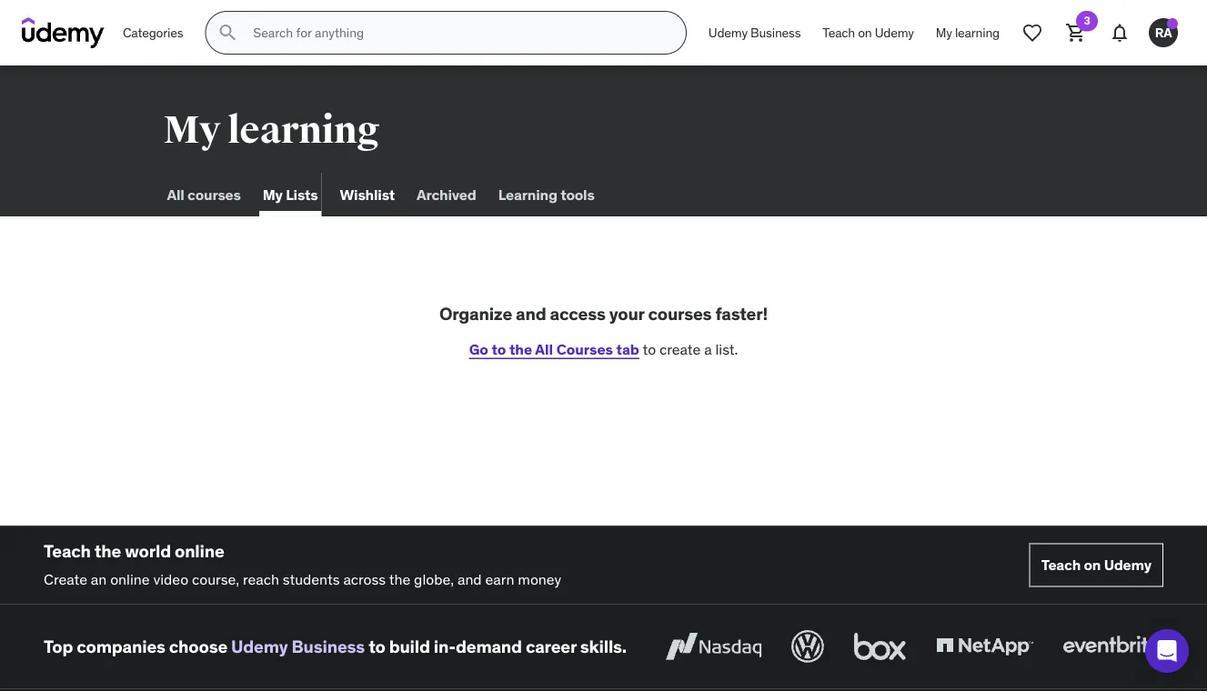Task type: vqa. For each thing, say whether or not it's contained in the screenshot.
search for anything text field
yes



Task type: locate. For each thing, give the bounding box(es) containing it.
to
[[492, 340, 506, 358], [643, 340, 656, 358], [369, 636, 386, 658]]

go to the all courses tab to create a list.
[[469, 340, 738, 358]]

1 vertical spatial on
[[1084, 556, 1102, 575]]

eventbrite image
[[1059, 627, 1164, 667]]

my for my learning link
[[936, 24, 953, 41]]

netapp image
[[933, 627, 1038, 667]]

shopping cart with 3 items image
[[1066, 22, 1088, 44]]

courses
[[188, 185, 241, 204], [648, 303, 712, 325]]

teach
[[823, 24, 856, 41], [44, 541, 91, 562], [1042, 556, 1081, 575]]

tab
[[617, 340, 640, 358]]

0 horizontal spatial teach
[[44, 541, 91, 562]]

Search for anything text field
[[250, 17, 664, 48]]

to right tab
[[643, 340, 656, 358]]

archived
[[417, 185, 477, 204]]

an
[[91, 570, 107, 589]]

all
[[167, 185, 184, 204], [536, 340, 554, 358]]

the right go
[[510, 340, 533, 358]]

0 horizontal spatial udemy business link
[[231, 636, 365, 658]]

my learning left wishlist image on the top of page
[[936, 24, 1000, 41]]

organize
[[440, 303, 512, 325]]

0 vertical spatial all
[[167, 185, 184, 204]]

2 vertical spatial my
[[263, 185, 283, 204]]

learning
[[956, 24, 1000, 41], [227, 106, 380, 154]]

1 vertical spatial learning
[[227, 106, 380, 154]]

earn
[[486, 570, 515, 589]]

and
[[516, 303, 547, 325], [458, 570, 482, 589]]

and left the "earn"
[[458, 570, 482, 589]]

demand
[[456, 636, 522, 658]]

1 vertical spatial courses
[[648, 303, 712, 325]]

1 horizontal spatial teach on udemy link
[[1030, 544, 1164, 588]]

my left wishlist image on the top of page
[[936, 24, 953, 41]]

teach on udemy link
[[812, 11, 925, 55], [1030, 544, 1164, 588]]

0 vertical spatial my
[[936, 24, 953, 41]]

notifications image
[[1110, 22, 1131, 44]]

categories button
[[112, 11, 194, 55]]

1 vertical spatial business
[[292, 636, 365, 658]]

0 horizontal spatial all
[[167, 185, 184, 204]]

1 horizontal spatial my learning
[[936, 24, 1000, 41]]

organize and access your courses faster!
[[440, 303, 768, 325]]

online
[[175, 541, 225, 562], [110, 570, 150, 589]]

2 horizontal spatial to
[[643, 340, 656, 358]]

1 vertical spatial udemy business link
[[231, 636, 365, 658]]

the left globe,
[[389, 570, 411, 589]]

1 horizontal spatial udemy business link
[[698, 11, 812, 55]]

all inside all courses link
[[167, 185, 184, 204]]

students
[[283, 570, 340, 589]]

the up an at left bottom
[[94, 541, 121, 562]]

volkswagen image
[[788, 627, 828, 667]]

udemy business link
[[698, 11, 812, 55], [231, 636, 365, 658]]

teach inside teach the world online create an online video course, reach students across the globe, and earn money
[[44, 541, 91, 562]]

1 vertical spatial the
[[94, 541, 121, 562]]

my learning link
[[925, 11, 1011, 55]]

0 horizontal spatial learning
[[227, 106, 380, 154]]

teach for rightmost teach on udemy link
[[1042, 556, 1081, 575]]

1 horizontal spatial teach on udemy
[[1042, 556, 1152, 575]]

2 vertical spatial the
[[389, 570, 411, 589]]

courses up the "create" on the right of the page
[[648, 303, 712, 325]]

my
[[936, 24, 953, 41], [163, 106, 221, 154], [263, 185, 283, 204]]

0 horizontal spatial my learning
[[163, 106, 380, 154]]

0 vertical spatial my learning
[[936, 24, 1000, 41]]

0 horizontal spatial the
[[94, 541, 121, 562]]

create
[[44, 570, 87, 589]]

my learning
[[936, 24, 1000, 41], [163, 106, 380, 154]]

1 vertical spatial teach on udemy
[[1042, 556, 1152, 575]]

to left build
[[369, 636, 386, 658]]

0 vertical spatial business
[[751, 24, 801, 41]]

submit search image
[[217, 22, 239, 44]]

my left the lists
[[263, 185, 283, 204]]

teach on udemy
[[823, 24, 915, 41], [1042, 556, 1152, 575]]

globe,
[[414, 570, 454, 589]]

0 vertical spatial teach on udemy
[[823, 24, 915, 41]]

and inside teach the world online create an online video course, reach students across the globe, and earn money
[[458, 570, 482, 589]]

udemy image
[[22, 17, 105, 48]]

nasdaq image
[[662, 627, 766, 667]]

online up course, at the bottom left of page
[[175, 541, 225, 562]]

udemy
[[709, 24, 748, 41], [875, 24, 915, 41], [1105, 556, 1152, 575], [231, 636, 288, 658]]

1 vertical spatial teach on udemy link
[[1030, 544, 1164, 588]]

wishlist
[[340, 185, 395, 204]]

archived link
[[413, 173, 480, 217]]

0 horizontal spatial online
[[110, 570, 150, 589]]

career
[[526, 636, 577, 658]]

courses left "my lists"
[[188, 185, 241, 204]]

1 vertical spatial my learning
[[163, 106, 380, 154]]

0 vertical spatial learning
[[956, 24, 1000, 41]]

1 horizontal spatial on
[[1084, 556, 1102, 575]]

1 horizontal spatial the
[[389, 570, 411, 589]]

wishlist link
[[336, 173, 399, 217]]

lists
[[286, 185, 318, 204]]

my learning up "my lists"
[[163, 106, 380, 154]]

learning left wishlist image on the top of page
[[956, 24, 1000, 41]]

business
[[751, 24, 801, 41], [292, 636, 365, 658]]

0 horizontal spatial and
[[458, 570, 482, 589]]

and up go to the all courses tab "link"
[[516, 303, 547, 325]]

0 vertical spatial teach on udemy link
[[812, 11, 925, 55]]

on for the leftmost teach on udemy link
[[858, 24, 872, 41]]

my lists link
[[259, 173, 322, 217]]

0 horizontal spatial business
[[292, 636, 365, 658]]

online right an at left bottom
[[110, 570, 150, 589]]

1 horizontal spatial and
[[516, 303, 547, 325]]

0 horizontal spatial my
[[163, 106, 221, 154]]

1 horizontal spatial online
[[175, 541, 225, 562]]

all courses link
[[163, 173, 245, 217]]

0 vertical spatial and
[[516, 303, 547, 325]]

2 horizontal spatial teach
[[1042, 556, 1081, 575]]

learning up the lists
[[227, 106, 380, 154]]

0 vertical spatial courses
[[188, 185, 241, 204]]

on for rightmost teach on udemy link
[[1084, 556, 1102, 575]]

the
[[510, 340, 533, 358], [94, 541, 121, 562], [389, 570, 411, 589]]

your
[[610, 303, 645, 325]]

categories
[[123, 24, 183, 41]]

1 vertical spatial and
[[458, 570, 482, 589]]

0 horizontal spatial teach on udemy
[[823, 24, 915, 41]]

my lists
[[263, 185, 318, 204]]

2 horizontal spatial the
[[510, 340, 533, 358]]

2 horizontal spatial my
[[936, 24, 953, 41]]

0 vertical spatial online
[[175, 541, 225, 562]]

1 horizontal spatial my
[[263, 185, 283, 204]]

0 vertical spatial on
[[858, 24, 872, 41]]

on
[[858, 24, 872, 41], [1084, 556, 1102, 575]]

to right go
[[492, 340, 506, 358]]

my up all courses
[[163, 106, 221, 154]]

learning tools
[[499, 185, 595, 204]]

top companies choose udemy business to build in-demand career skills.
[[44, 636, 627, 658]]

0 horizontal spatial on
[[858, 24, 872, 41]]

1 vertical spatial all
[[536, 340, 554, 358]]

1 horizontal spatial teach
[[823, 24, 856, 41]]

build
[[389, 636, 430, 658]]

you have alerts image
[[1168, 18, 1179, 29]]



Task type: describe. For each thing, give the bounding box(es) containing it.
course,
[[192, 570, 239, 589]]

teach on udemy for the leftmost teach on udemy link
[[823, 24, 915, 41]]

box image
[[850, 627, 911, 667]]

0 vertical spatial the
[[510, 340, 533, 358]]

go to the all courses tab link
[[469, 340, 640, 358]]

reach
[[243, 570, 279, 589]]

in-
[[434, 636, 456, 658]]

1 vertical spatial my
[[163, 106, 221, 154]]

learning tools link
[[495, 173, 599, 217]]

top
[[44, 636, 73, 658]]

companies
[[77, 636, 165, 658]]

3
[[1084, 14, 1091, 28]]

access
[[550, 303, 606, 325]]

1 horizontal spatial all
[[536, 340, 554, 358]]

skills.
[[581, 636, 627, 658]]

ra link
[[1142, 11, 1186, 55]]

0 horizontal spatial courses
[[188, 185, 241, 204]]

teach on udemy for rightmost teach on udemy link
[[1042, 556, 1152, 575]]

udemy business
[[709, 24, 801, 41]]

world
[[125, 541, 171, 562]]

choose
[[169, 636, 228, 658]]

go
[[469, 340, 489, 358]]

a
[[705, 340, 712, 358]]

1 horizontal spatial learning
[[956, 24, 1000, 41]]

wishlist image
[[1022, 22, 1044, 44]]

0 horizontal spatial to
[[369, 636, 386, 658]]

0 horizontal spatial teach on udemy link
[[812, 11, 925, 55]]

video
[[153, 570, 188, 589]]

faster!
[[716, 303, 768, 325]]

1 vertical spatial online
[[110, 570, 150, 589]]

1 horizontal spatial courses
[[648, 303, 712, 325]]

1 horizontal spatial business
[[751, 24, 801, 41]]

teach the world online create an online video course, reach students across the globe, and earn money
[[44, 541, 562, 589]]

teach for the leftmost teach on udemy link
[[823, 24, 856, 41]]

3 link
[[1055, 11, 1099, 55]]

create
[[660, 340, 701, 358]]

1 horizontal spatial to
[[492, 340, 506, 358]]

across
[[344, 570, 386, 589]]

learning
[[499, 185, 558, 204]]

tools
[[561, 185, 595, 204]]

money
[[518, 570, 562, 589]]

courses
[[557, 340, 613, 358]]

0 vertical spatial udemy business link
[[698, 11, 812, 55]]

my for my lists link
[[263, 185, 283, 204]]

list.
[[716, 340, 738, 358]]

all courses
[[167, 185, 241, 204]]

ra
[[1156, 24, 1173, 41]]



